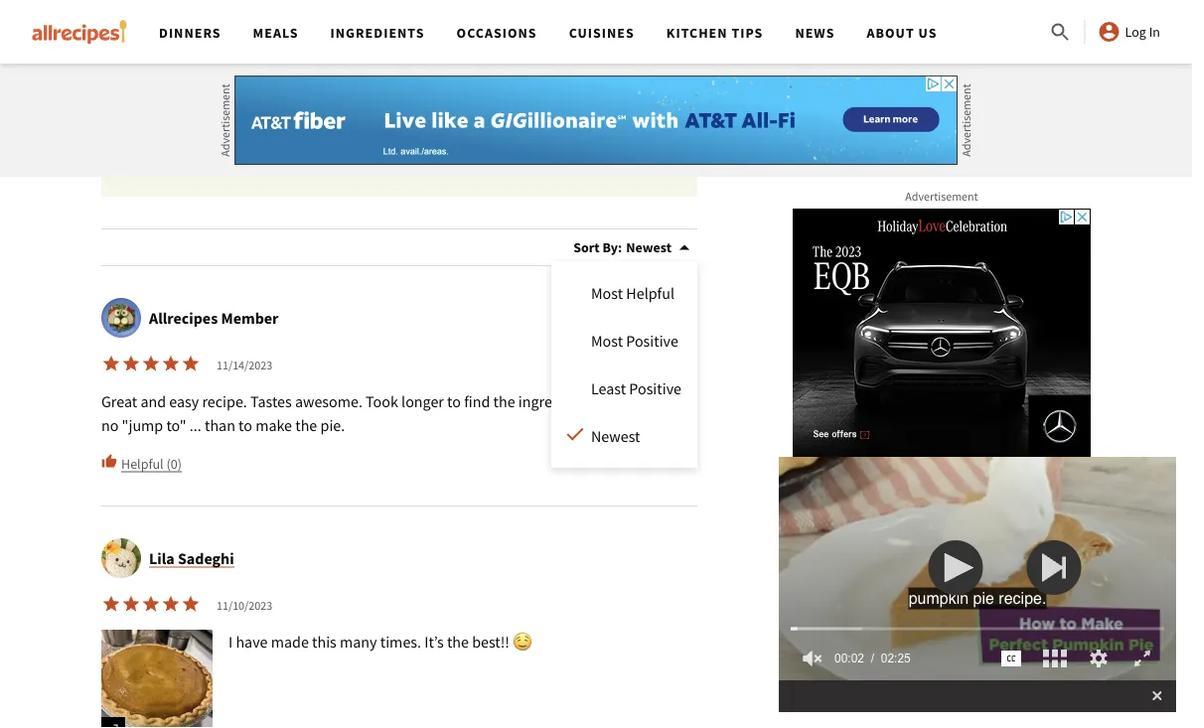 Task type: locate. For each thing, give the bounding box(es) containing it.
1 vertical spatial in
[[366, 91, 379, 110]]

newest down (since
[[591, 426, 640, 446]]

(0)
[[166, 455, 182, 473]]

over
[[446, 91, 475, 110]]

star image
[[101, 354, 121, 374], [121, 354, 141, 374], [181, 354, 201, 374], [101, 594, 121, 614], [141, 594, 161, 614], [181, 594, 201, 614]]

positive
[[626, 331, 678, 351], [629, 379, 682, 399]]

letter.
[[432, 43, 471, 63]]

and left over
[[417, 91, 443, 110]]

a
[[474, 43, 483, 63]]

🤤
[[513, 632, 529, 652]]

helpful left (0)
[[121, 455, 164, 473]]

news
[[795, 24, 835, 42]]

itself
[[268, 91, 300, 110]]

log in
[[1125, 23, 1160, 41]]

star image up easy
[[161, 354, 181, 374]]

"jump
[[122, 415, 163, 435]]

the left end
[[421, 67, 447, 87]]

developed
[[552, 43, 622, 63]]

0 vertical spatial newest
[[626, 239, 672, 256]]

0 vertical spatial helpful
[[169, 130, 211, 148]]

star image
[[141, 354, 161, 374], [161, 354, 181, 374], [121, 594, 141, 614], [161, 594, 181, 614]]

the right find on the bottom left
[[493, 392, 515, 411]]

pumpkin
[[205, 91, 265, 110]]

0 horizontal spatial helpful
[[121, 455, 164, 473]]

1 vertical spatial positive
[[629, 379, 682, 399]]

2 vertical spatial helpful
[[121, 455, 164, 473]]

result
[[478, 67, 516, 87]]

0 vertical spatial positive
[[626, 331, 678, 351]]

ingredients
[[518, 392, 593, 411]]

ballooned
[[270, 67, 338, 87]]

i
[[253, 43, 257, 63], [228, 632, 233, 652]]

helpful inside helpful (107) button
[[169, 130, 211, 148]]

helpful for helpful (107)
[[169, 130, 211, 148]]

tastes
[[250, 392, 292, 411]]

to
[[390, 43, 404, 63], [447, 392, 461, 411], [239, 415, 252, 435]]

most
[[591, 283, 623, 303], [591, 331, 623, 351]]

easy
[[169, 392, 199, 411]]

account image
[[1097, 20, 1121, 44]]

most helpful
[[591, 283, 675, 303]]

to up oven.
[[390, 43, 404, 63]]

log
[[1125, 23, 1146, 41]]

thick
[[486, 43, 519, 63]]

1 horizontal spatial and
[[417, 91, 443, 110]]

there
[[639, 392, 674, 411]]

top
[[149, 67, 172, 87]]

least positive
[[591, 379, 682, 399]]

about us
[[867, 24, 937, 42]]

11/14/2023
[[217, 358, 272, 373]]

helpful for helpful (0)
[[121, 455, 164, 473]]

1 horizontal spatial to
[[390, 43, 404, 63]]

the right of
[[191, 67, 213, 87]]

2 vertical spatial to
[[239, 415, 252, 435]]

newest
[[626, 239, 672, 256], [591, 426, 640, 446]]

(since
[[597, 392, 636, 411]]

0 horizontal spatial to
[[239, 415, 252, 435]]

meals link
[[253, 24, 299, 42]]

1 vertical spatial and
[[140, 392, 166, 411]]

to right the than
[[239, 415, 252, 435]]

advertisement region
[[234, 76, 958, 165], [793, 209, 1091, 457]]

1 vertical spatial to
[[447, 392, 461, 411]]

pei.
[[149, 91, 174, 110]]

0 vertical spatial i
[[253, 43, 257, 63]]

0 vertical spatial and
[[417, 91, 443, 110]]

02:25
[[881, 652, 911, 665]]

0 horizontal spatial and
[[140, 392, 166, 411]]

0 horizontal spatial i
[[228, 632, 233, 652]]

not
[[149, 43, 173, 63]]

2 most from the top
[[591, 331, 623, 351]]

positive inside button
[[626, 331, 678, 351]]

0 vertical spatial the
[[421, 67, 447, 87]]

1 horizontal spatial the
[[421, 67, 447, 87]]

lila
[[149, 549, 175, 568]]

1 horizontal spatial i
[[253, 43, 257, 63]]

star image down lila
[[161, 594, 181, 614]]

dinners
[[159, 24, 221, 42]]

most inside button
[[591, 331, 623, 351]]

helpful down select a sort option element
[[626, 283, 675, 303]]

recipe.
[[202, 392, 247, 411]]

by:
[[603, 239, 622, 256]]

1 vertical spatial helpful
[[626, 283, 675, 303]]

kitchen tips
[[666, 24, 763, 42]]

and up "jump on the bottom of the page
[[140, 392, 166, 411]]

newest right by:
[[626, 239, 672, 256]]

make
[[255, 415, 292, 435]]

1 vertical spatial newest
[[591, 426, 640, 446]]

star image up user photo upload
[[121, 594, 141, 614]]

cuisines link
[[569, 24, 635, 42]]

looked
[[519, 67, 565, 87]]

i have made this many times. it's the best!!  🤤
[[228, 632, 529, 652]]

most inside button
[[591, 283, 623, 303]]

home image
[[32, 20, 127, 44]]

great
[[101, 392, 137, 411]]

helpful inside helpful (0) button
[[121, 455, 164, 473]]

was
[[304, 91, 330, 110]]

1 vertical spatial most
[[591, 331, 623, 351]]

sort by: newest
[[573, 239, 672, 256]]

pie
[[216, 67, 237, 87]]

helpful left (107) at the left top of page
[[169, 130, 211, 148]]

in up mild at left top
[[341, 67, 354, 87]]

to left find on the bottom left
[[447, 392, 461, 411]]

and
[[417, 91, 443, 110], [140, 392, 166, 411]]

helpful
[[169, 130, 211, 148], [626, 283, 675, 303], [121, 455, 164, 473]]

1 horizontal spatial helpful
[[169, 130, 211, 148]]

mild
[[333, 91, 363, 110]]

shar
[[606, 67, 635, 87]]

unmute button group
[[791, 637, 835, 681]]

0 vertical spatial in
[[341, 67, 354, 87]]

2 horizontal spatial helpful
[[626, 283, 675, 303]]

on
[[626, 43, 643, 63]]

0 vertical spatial to
[[390, 43, 404, 63]]

the down of
[[177, 91, 202, 110]]

most down by:
[[591, 283, 623, 303]]

0 horizontal spatial the
[[177, 91, 202, 110]]

in right mild at left top
[[366, 91, 379, 110]]

have
[[236, 632, 268, 652]]

navigation containing dinners
[[143, 0, 1049, 127]]

followed
[[260, 43, 318, 63]]

0 vertical spatial most
[[591, 283, 623, 303]]

0 vertical spatial advertisement region
[[234, 76, 958, 165]]

i up that
[[253, 43, 257, 63]]

1 most from the top
[[591, 283, 623, 303]]

great and easy recipe.  tastes awesome.  took longer to find the ingredients (since there is no "jump to" ... than to make the pie.
[[101, 392, 688, 435]]

impressed.
[[176, 43, 249, 63]]

that
[[240, 67, 267, 87]]

than
[[205, 415, 235, 435]]

dinners link
[[159, 24, 221, 42]]

positive inside button
[[629, 379, 682, 399]]

i left have
[[228, 632, 233, 652]]

navigation
[[143, 0, 1049, 127]]

log in link
[[1097, 20, 1160, 44]]

many
[[340, 632, 377, 652]]

about
[[867, 24, 915, 42]]

most up 'least'
[[591, 331, 623, 351]]

...
[[190, 415, 201, 435]]



Task type: vqa. For each thing, say whether or not it's contained in the screenshot.
"mins" within Total Time: 1 hr 5 mins
no



Task type: describe. For each thing, give the bounding box(es) containing it.
us
[[918, 24, 937, 42]]

and inside great and easy recipe.  tastes awesome.  took longer to find the ingredients (since there is no "jump to" ... than to make the pie.
[[140, 392, 166, 411]]

longer
[[401, 392, 444, 411]]

02:25 timer
[[864, 637, 911, 681]]

most for most helpful
[[591, 283, 623, 303]]

helpful (0) button
[[101, 453, 182, 474]]

of
[[175, 67, 188, 87]]

to"
[[166, 415, 186, 435]]

end
[[450, 67, 475, 87]]

and inside not impressed. i followed the recipe to the letter. a thick skin developed on top of the pie that ballooned in the oven. the end result looked like a shar pei. the pumpkin itself was mild in taste and over baked.
[[417, 91, 443, 110]]

most positive
[[591, 331, 678, 351]]

times.
[[380, 632, 421, 652]]

tips
[[732, 24, 763, 42]]

most for most positive
[[591, 331, 623, 351]]

find
[[464, 392, 490, 411]]

ingredients
[[330, 24, 425, 42]]

newest button
[[591, 424, 682, 448]]

like
[[568, 67, 592, 87]]

the left the pie.
[[295, 415, 317, 435]]

taste
[[382, 91, 414, 110]]

the up oven.
[[407, 43, 429, 63]]

skin
[[522, 43, 549, 63]]

a
[[595, 67, 603, 87]]

helpful inside most helpful button
[[626, 283, 675, 303]]

11/10/2023
[[217, 598, 272, 614]]

oven.
[[382, 67, 418, 87]]

search image
[[1049, 21, 1073, 44]]

recipe
[[346, 43, 387, 63]]

positive for most positive
[[626, 331, 678, 351]]

this
[[312, 632, 337, 652]]

(107)
[[214, 130, 243, 148]]

user photo upload image
[[101, 630, 213, 728]]

ingredients link
[[330, 24, 425, 42]]

the left recipe
[[321, 43, 343, 63]]

the right it's
[[447, 632, 469, 652]]

1 horizontal spatial in
[[366, 91, 379, 110]]

best!!
[[472, 632, 510, 652]]

the down recipe
[[357, 67, 379, 87]]

1 vertical spatial i
[[228, 632, 233, 652]]

2 horizontal spatial to
[[447, 392, 461, 411]]

meals
[[253, 24, 299, 42]]

0 horizontal spatial in
[[341, 67, 354, 87]]

is
[[677, 392, 688, 411]]

not impressed. i followed the recipe to the letter. a thick skin developed on top of the pie that ballooned in the oven. the end result looked like a shar pei. the pumpkin itself was mild in taste and over baked.
[[149, 43, 643, 110]]

in
[[1149, 23, 1160, 41]]

took
[[366, 392, 398, 411]]

star image down allrecipes
[[141, 354, 161, 374]]

sadeghi
[[178, 549, 234, 568]]

it's
[[424, 632, 444, 652]]

kitchen
[[666, 24, 728, 42]]

cuisines
[[569, 24, 635, 42]]

awesome.
[[295, 392, 363, 411]]

positive for least positive
[[629, 379, 682, 399]]

to inside not impressed. i followed the recipe to the letter. a thick skin developed on top of the pie that ballooned in the oven. the end result looked like a shar pei. the pumpkin itself was mild in taste and over baked.
[[390, 43, 404, 63]]

helpful (107) button
[[149, 128, 243, 149]]

newest inside button
[[591, 426, 640, 446]]

helpful (107)
[[169, 130, 243, 148]]

allrecipes
[[149, 308, 218, 328]]

select a sort option element
[[626, 238, 697, 257]]

00:02
[[835, 652, 864, 665]]

least
[[591, 379, 626, 399]]

baked.
[[478, 91, 523, 110]]

occasions link
[[457, 24, 537, 42]]

1 vertical spatial the
[[177, 91, 202, 110]]

thumb up image
[[101, 454, 117, 470]]

i inside not impressed. i followed the recipe to the letter. a thick skin developed on top of the pie that ballooned in the oven. the end result looked like a shar pei. the pumpkin itself was mild in taste and over baked.
[[253, 43, 257, 63]]

made
[[271, 632, 309, 652]]

1 vertical spatial advertisement region
[[793, 209, 1091, 457]]

pie.
[[320, 415, 345, 435]]

helpful (0)
[[121, 455, 182, 473]]

least positive button
[[591, 377, 682, 400]]

most positive button
[[591, 329, 682, 353]]

news link
[[795, 24, 835, 42]]

kitchen tips link
[[666, 24, 763, 42]]

about us link
[[867, 24, 937, 42]]

member
[[221, 308, 279, 328]]

allrecipes member
[[149, 308, 279, 328]]

sort
[[573, 239, 600, 256]]

no
[[101, 415, 119, 435]]

00:02 timer
[[835, 637, 864, 681]]

lila sadeghi
[[149, 549, 234, 568]]



